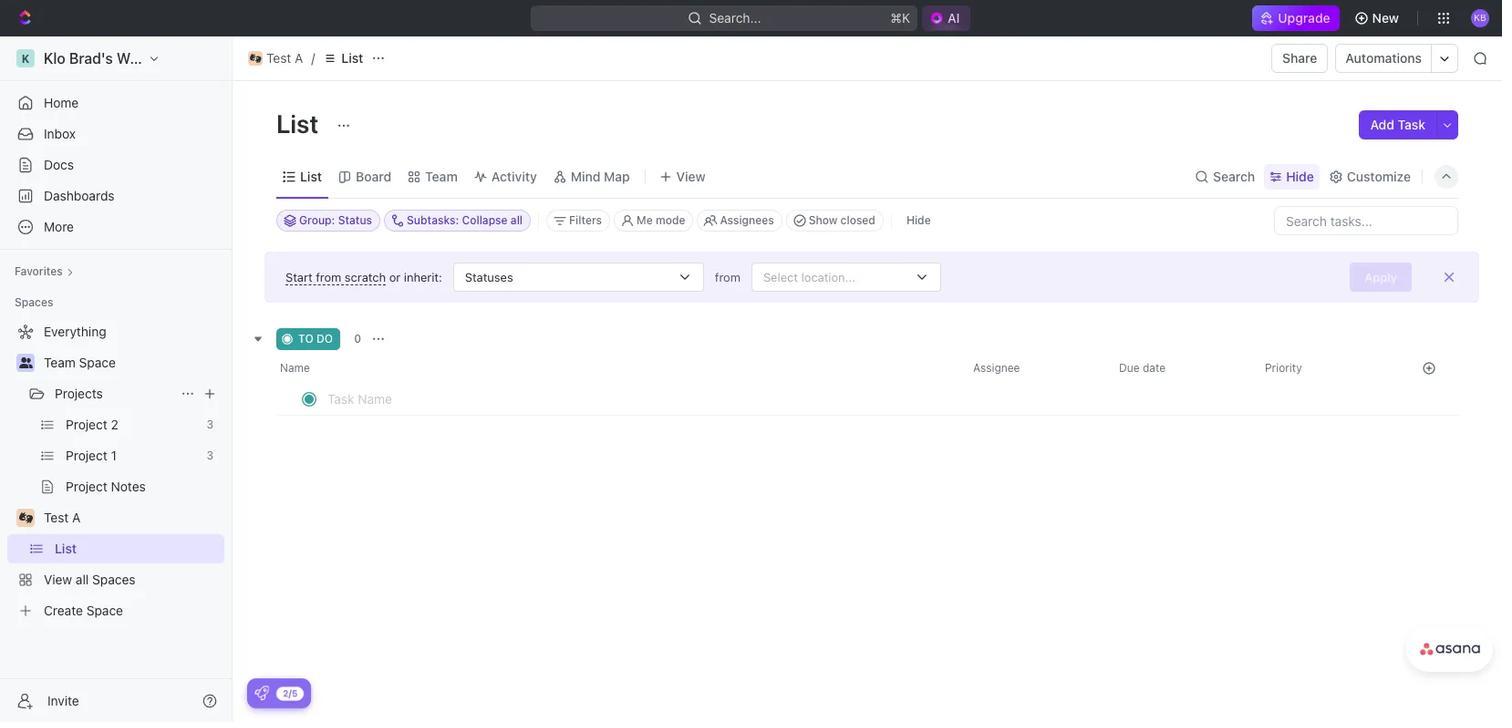 Task type: vqa. For each thing, say whether or not it's contained in the screenshot.
Upgrade link at the top right of page
yes



Task type: locate. For each thing, give the bounding box(es) containing it.
test right hands asl interpreting image
[[44, 510, 69, 525]]

project 2 link
[[66, 410, 199, 440]]

hide right closed
[[907, 213, 931, 227]]

from right 'start'
[[316, 270, 341, 284]]

space down everything link
[[79, 355, 116, 370]]

docs
[[44, 157, 74, 172]]

show
[[809, 213, 838, 227]]

priority button
[[1254, 354, 1400, 383]]

1 horizontal spatial test a
[[266, 50, 303, 66]]

1 horizontal spatial team
[[425, 168, 458, 184]]

1 horizontal spatial from
[[715, 270, 741, 284]]

0 vertical spatial team
[[425, 168, 458, 184]]

from left select
[[715, 270, 741, 284]]

2 3 from the top
[[207, 449, 213, 462]]

1 vertical spatial space
[[86, 603, 123, 618]]

new button
[[1347, 4, 1410, 33]]

0 horizontal spatial from
[[316, 270, 341, 284]]

customize
[[1347, 168, 1411, 184]]

test a right hands asl interpreting image
[[44, 510, 81, 525]]

list inside sidebar navigation
[[55, 541, 77, 556]]

0 horizontal spatial view
[[44, 572, 72, 587]]

brad's
[[69, 50, 113, 67]]

1 vertical spatial view
[[44, 572, 72, 587]]

customize button
[[1323, 164, 1416, 189]]

list
[[341, 50, 363, 66], [276, 109, 324, 139], [300, 168, 322, 184], [55, 541, 77, 556]]

board
[[356, 168, 391, 184]]

1 vertical spatial 3
[[207, 449, 213, 462]]

project 1 link
[[66, 441, 199, 471]]

1
[[111, 448, 117, 463]]

create space
[[44, 603, 123, 618]]

space for create space
[[86, 603, 123, 618]]

sidebar navigation
[[0, 36, 236, 722]]

subtasks: collapse all
[[407, 213, 523, 227]]

test a left /
[[266, 50, 303, 66]]

hands asl interpreting image
[[250, 54, 261, 63]]

test
[[266, 50, 291, 66], [44, 510, 69, 525]]

kb
[[1474, 12, 1486, 23]]

test a link down notes
[[44, 503, 221, 533]]

from
[[316, 270, 341, 284], [715, 270, 741, 284]]

2 vertical spatial list link
[[55, 534, 221, 564]]

0 vertical spatial a
[[295, 50, 303, 66]]

status
[[338, 213, 372, 227]]

0 horizontal spatial hide
[[907, 213, 931, 227]]

add task button
[[1359, 110, 1437, 140]]

search button
[[1189, 164, 1261, 189]]

k
[[22, 52, 29, 65]]

view up mode
[[676, 168, 706, 184]]

0 vertical spatial view
[[676, 168, 706, 184]]

location...
[[801, 270, 856, 284]]

1 vertical spatial a
[[72, 510, 81, 525]]

mode
[[656, 213, 685, 227]]

1 vertical spatial test
[[44, 510, 69, 525]]

spaces up create space link
[[92, 572, 135, 587]]

test a link left /
[[244, 47, 308, 69]]

spaces down favorites
[[15, 296, 53, 309]]

view inside button
[[676, 168, 706, 184]]

0 vertical spatial test
[[266, 50, 291, 66]]

hide
[[1286, 168, 1314, 184], [907, 213, 931, 227]]

project left 2
[[66, 417, 107, 432]]

assignee
[[973, 361, 1020, 375]]

1 from from the left
[[316, 270, 341, 284]]

3 right "project 2" link
[[207, 418, 213, 431]]

test a inside sidebar navigation
[[44, 510, 81, 525]]

team inside 'link'
[[44, 355, 76, 370]]

hands asl interpreting image
[[19, 513, 32, 524]]

0 horizontal spatial a
[[72, 510, 81, 525]]

user group image
[[19, 358, 32, 368]]

0 horizontal spatial test a
[[44, 510, 81, 525]]

list up view all spaces
[[55, 541, 77, 556]]

a left /
[[295, 50, 303, 66]]

filters
[[569, 213, 602, 227]]

0 vertical spatial spaces
[[15, 296, 53, 309]]

0 horizontal spatial test
[[44, 510, 69, 525]]

view inside sidebar navigation
[[44, 572, 72, 587]]

1 project from the top
[[66, 417, 107, 432]]

add
[[1370, 117, 1395, 132]]

hide right search
[[1286, 168, 1314, 184]]

3 project from the top
[[66, 479, 107, 494]]

search...
[[709, 10, 761, 26]]

3 up the project notes link
[[207, 449, 213, 462]]

0 vertical spatial test a
[[266, 50, 303, 66]]

1 vertical spatial all
[[76, 572, 89, 587]]

share
[[1283, 50, 1317, 66]]

project down project 1
[[66, 479, 107, 494]]

statuses button
[[442, 263, 715, 292]]

onboarding checklist button element
[[254, 687, 269, 701]]

0 vertical spatial test a link
[[244, 47, 308, 69]]

hide inside dropdown button
[[1286, 168, 1314, 184]]

0 horizontal spatial team
[[44, 355, 76, 370]]

notes
[[111, 479, 146, 494]]

start
[[285, 270, 312, 284]]

view for view
[[676, 168, 706, 184]]

team for team
[[425, 168, 458, 184]]

priority
[[1265, 361, 1302, 375]]

upgrade link
[[1253, 5, 1340, 31]]

all right collapse
[[511, 213, 523, 227]]

space down view all spaces link
[[86, 603, 123, 618]]

Search tasks... text field
[[1275, 207, 1458, 234]]

do
[[316, 332, 333, 346]]

all inside view all spaces link
[[76, 572, 89, 587]]

list up group:
[[300, 168, 322, 184]]

3
[[207, 418, 213, 431], [207, 449, 213, 462]]

inbox link
[[7, 119, 224, 149]]

test right hands asl interpreting icon
[[266, 50, 291, 66]]

list link
[[319, 47, 368, 69], [296, 164, 322, 189], [55, 534, 221, 564]]

a inside navigation
[[72, 510, 81, 525]]

1 horizontal spatial view
[[676, 168, 706, 184]]

view up create
[[44, 572, 72, 587]]

project notes link
[[66, 472, 221, 502]]

statuses
[[465, 270, 513, 284]]

show closed button
[[786, 210, 884, 232]]

0 vertical spatial list link
[[319, 47, 368, 69]]

a
[[295, 50, 303, 66], [72, 510, 81, 525]]

2 vertical spatial project
[[66, 479, 107, 494]]

1 horizontal spatial hide
[[1286, 168, 1314, 184]]

1 vertical spatial test a
[[44, 510, 81, 525]]

test a
[[266, 50, 303, 66], [44, 510, 81, 525]]

1 vertical spatial team
[[44, 355, 76, 370]]

select location... button
[[741, 263, 952, 292]]

kb button
[[1466, 4, 1495, 33]]

due date
[[1119, 361, 1166, 375]]

1 horizontal spatial test
[[266, 50, 291, 66]]

list link up view all spaces link
[[55, 534, 221, 564]]

1 horizontal spatial a
[[295, 50, 303, 66]]

project left 1
[[66, 448, 107, 463]]

automations button
[[1337, 45, 1431, 72]]

spaces
[[15, 296, 53, 309], [92, 572, 135, 587]]

tree containing everything
[[7, 317, 224, 626]]

a down project notes at bottom left
[[72, 510, 81, 525]]

space
[[79, 355, 116, 370], [86, 603, 123, 618]]

team
[[425, 168, 458, 184], [44, 355, 76, 370]]

0 vertical spatial 3
[[207, 418, 213, 431]]

1 vertical spatial test a link
[[44, 503, 221, 533]]

0 vertical spatial hide
[[1286, 168, 1314, 184]]

0 vertical spatial space
[[79, 355, 116, 370]]

name button
[[276, 354, 962, 383]]

test a link
[[244, 47, 308, 69], [44, 503, 221, 533]]

all up create space
[[76, 572, 89, 587]]

1 vertical spatial hide
[[907, 213, 931, 227]]

date
[[1143, 361, 1166, 375]]

start from scratch or inherit:
[[285, 270, 442, 284]]

1 vertical spatial spaces
[[92, 572, 135, 587]]

board link
[[352, 164, 391, 189]]

0 horizontal spatial spaces
[[15, 296, 53, 309]]

list link up group:
[[296, 164, 322, 189]]

0 horizontal spatial all
[[76, 572, 89, 587]]

me mode button
[[614, 210, 694, 232]]

view
[[676, 168, 706, 184], [44, 572, 72, 587]]

2 project from the top
[[66, 448, 107, 463]]

subtasks:
[[407, 213, 459, 227]]

0 horizontal spatial test a link
[[44, 503, 221, 533]]

tree
[[7, 317, 224, 626]]

project
[[66, 417, 107, 432], [66, 448, 107, 463], [66, 479, 107, 494]]

list right /
[[341, 50, 363, 66]]

favorites button
[[7, 261, 81, 283]]

1 3 from the top
[[207, 418, 213, 431]]

new
[[1372, 10, 1399, 26]]

0 vertical spatial all
[[511, 213, 523, 227]]

1 vertical spatial project
[[66, 448, 107, 463]]

list link right /
[[319, 47, 368, 69]]

select
[[763, 270, 798, 284]]

0 vertical spatial project
[[66, 417, 107, 432]]

3 for 2
[[207, 418, 213, 431]]

team up subtasks: in the left of the page
[[425, 168, 458, 184]]

workspace
[[117, 50, 192, 67]]

project for project 2
[[66, 417, 107, 432]]

space inside 'link'
[[79, 355, 116, 370]]

everything
[[44, 324, 106, 339]]

upgrade
[[1278, 10, 1330, 26]]

share button
[[1272, 44, 1328, 73]]

team right user group icon
[[44, 355, 76, 370]]



Task type: describe. For each thing, give the bounding box(es) containing it.
klo brad's workspace, , element
[[16, 49, 35, 67]]

2 from from the left
[[715, 270, 741, 284]]

collapse
[[462, 213, 508, 227]]

automations
[[1346, 50, 1422, 66]]

space for team space
[[79, 355, 116, 370]]

1 horizontal spatial all
[[511, 213, 523, 227]]

mind map
[[571, 168, 630, 184]]

onboarding checklist button image
[[254, 687, 269, 701]]

tree inside sidebar navigation
[[7, 317, 224, 626]]

hide button
[[1264, 164, 1320, 189]]

klo
[[44, 50, 66, 67]]

assignees
[[720, 213, 774, 227]]

team space
[[44, 355, 116, 370]]

0
[[354, 332, 361, 346]]

3 for 1
[[207, 449, 213, 462]]

more
[[44, 219, 74, 234]]

invite
[[47, 693, 79, 708]]

/
[[311, 50, 315, 66]]

view all spaces link
[[7, 566, 221, 595]]

name
[[280, 361, 310, 375]]

mind map link
[[567, 164, 630, 189]]

group: status
[[299, 213, 372, 227]]

to
[[298, 332, 314, 346]]

view all spaces
[[44, 572, 135, 587]]

assignees button
[[697, 210, 782, 232]]

group:
[[299, 213, 335, 227]]

mind
[[571, 168, 601, 184]]

add task
[[1370, 117, 1426, 132]]

team for team space
[[44, 355, 76, 370]]

project for project 1
[[66, 448, 107, 463]]

1 horizontal spatial test a link
[[244, 47, 308, 69]]

task
[[1398, 117, 1426, 132]]

scratch
[[345, 270, 386, 284]]

2/5
[[283, 688, 298, 699]]

list down /
[[276, 109, 324, 139]]

filters button
[[546, 210, 610, 232]]

everything link
[[7, 317, 221, 347]]

me mode
[[637, 213, 685, 227]]

view button
[[653, 164, 712, 189]]

map
[[604, 168, 630, 184]]

team link
[[422, 164, 458, 189]]

assignee button
[[962, 354, 1108, 383]]

view for view all spaces
[[44, 572, 72, 587]]

home link
[[7, 88, 224, 118]]

create space link
[[7, 597, 221, 626]]

start from scratch link
[[285, 270, 386, 285]]

1 horizontal spatial spaces
[[92, 572, 135, 587]]

to do
[[298, 332, 333, 346]]

view button
[[653, 155, 712, 198]]

create
[[44, 603, 83, 618]]

dashboards link
[[7, 182, 224, 211]]

klo brad's workspace
[[44, 50, 192, 67]]

favorites
[[15, 265, 63, 278]]

projects link
[[55, 379, 173, 409]]

1 vertical spatial list link
[[296, 164, 322, 189]]

due date button
[[1108, 354, 1254, 383]]

team space link
[[44, 348, 221, 378]]

inbox
[[44, 126, 76, 141]]

docs link
[[7, 150, 224, 180]]

or
[[389, 270, 401, 284]]

hide inside button
[[907, 213, 931, 227]]

due
[[1119, 361, 1140, 375]]

dashboards
[[44, 188, 115, 203]]

home
[[44, 95, 79, 110]]

projects
[[55, 386, 103, 401]]

project 1
[[66, 448, 117, 463]]

ai button
[[922, 5, 971, 31]]

project 2
[[66, 417, 118, 432]]

more button
[[7, 213, 224, 242]]

me
[[637, 213, 653, 227]]

closed
[[841, 213, 876, 227]]

inherit:
[[404, 270, 442, 284]]

activity link
[[488, 164, 537, 189]]

show closed
[[809, 213, 876, 227]]

Task Name text field
[[327, 384, 860, 413]]

project notes
[[66, 479, 146, 494]]

2
[[111, 417, 118, 432]]

select location...
[[763, 270, 856, 284]]

search
[[1213, 168, 1255, 184]]

test inside sidebar navigation
[[44, 510, 69, 525]]

⌘k
[[891, 10, 911, 26]]

project for project notes
[[66, 479, 107, 494]]

activity
[[491, 168, 537, 184]]



